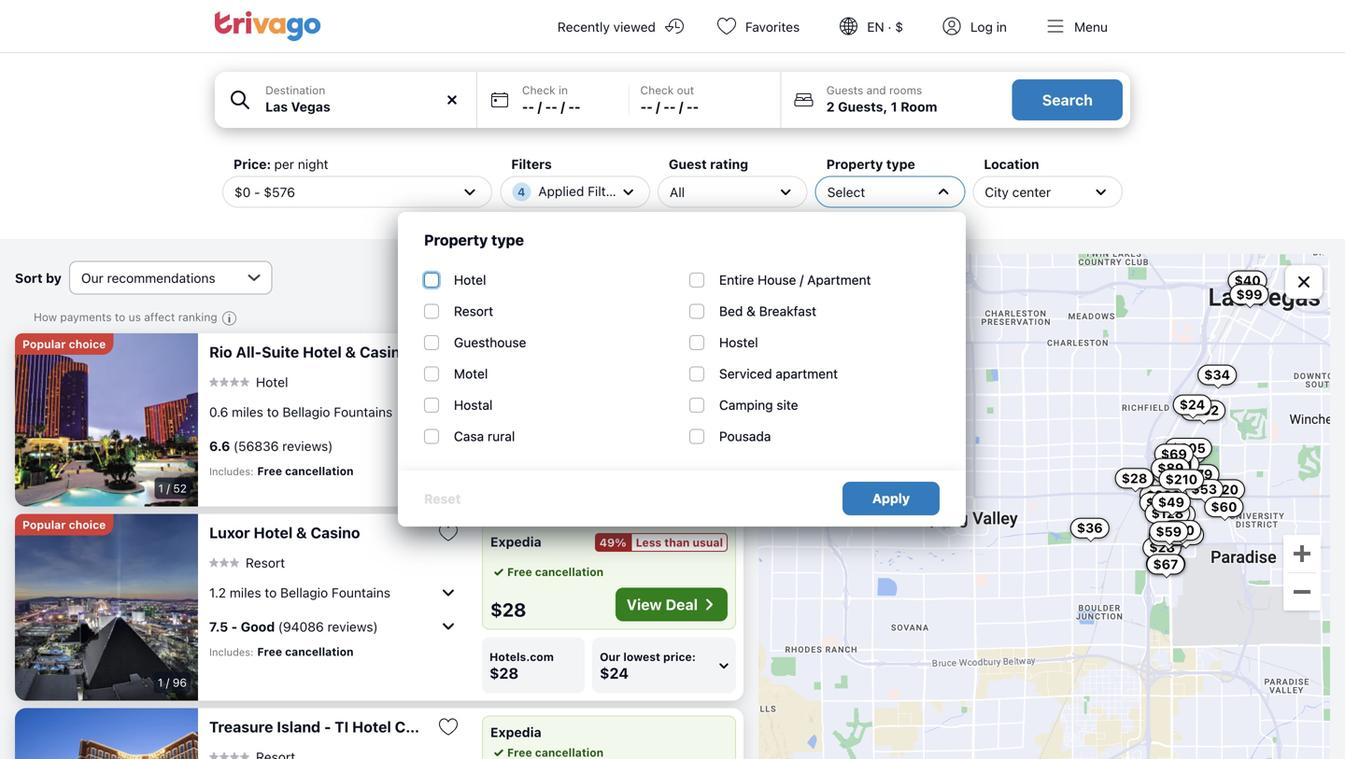 Task type: vqa. For each thing, say whether or not it's contained in the screenshot.
in
yes



Task type: locate. For each thing, give the bounding box(es) containing it.
cancellation for site
[[285, 465, 354, 478]]

check out -- / -- / --
[[641, 84, 699, 114]]

1 vertical spatial popular choice
[[22, 519, 106, 532]]

1 vertical spatial deal
[[666, 596, 698, 614]]

$24 down $34 button
[[1180, 397, 1206, 413]]

lowest inside our lowest price: $22
[[624, 457, 661, 470]]

1 popular from the top
[[22, 338, 66, 351]]

bellagio up 6.6 (56836 reviews)
[[283, 404, 330, 420]]

in down recently
[[559, 84, 568, 97]]

view deal button for $24
[[616, 588, 728, 622]]

resort down found:
[[454, 304, 494, 319]]

our inside our lowest price: $24
[[600, 651, 621, 664]]

1 vertical spatial filters
[[588, 184, 625, 199]]

fountains inside button
[[332, 585, 391, 601]]

property up 'stays found:'
[[424, 231, 488, 249]]

type up found:
[[492, 231, 524, 249]]

guests and rooms 2 guests, 1 room
[[827, 84, 938, 114]]

& right bed
[[747, 304, 756, 319]]

includes:
[[209, 466, 254, 478], [209, 647, 254, 659]]

cancellation down 49%
[[535, 566, 604, 579]]

to up good
[[265, 585, 277, 601]]

favorites
[[746, 19, 800, 35]]

& up the 1.2 miles to bellagio fountains
[[296, 524, 307, 542]]

en · $
[[867, 19, 904, 35]]

1 vertical spatial our
[[600, 651, 621, 664]]

$576
[[264, 184, 295, 200]]

applied filters
[[539, 184, 625, 199]]

1 vertical spatial lowest
[[624, 651, 661, 664]]

search
[[1043, 91, 1093, 109]]

reviews) down 0.6 miles to bellagio fountains
[[282, 439, 333, 454]]

96
[[173, 677, 187, 690]]

booking sites searched: 325
[[565, 271, 741, 286]]

property type up select
[[827, 157, 916, 172]]

$24 button
[[1174, 395, 1212, 416]]

apply
[[873, 491, 910, 507]]

$25 inside $25 $24 $34
[[1159, 465, 1185, 481]]

2 view deal button from the top
[[616, 588, 728, 622]]

hotel down suite
[[256, 375, 288, 390]]

1 horizontal spatial site
[[777, 398, 799, 413]]

0 vertical spatial expedia
[[491, 350, 542, 365]]

cancellation for $28
[[285, 646, 354, 659]]

$59 for bottommost $59 button
[[1156, 524, 1182, 540]]

$28
[[491, 405, 526, 427], [490, 471, 519, 488], [1122, 471, 1148, 486], [1150, 540, 1176, 556], [491, 599, 526, 621], [490, 665, 519, 683]]

popular
[[22, 338, 66, 351], [22, 519, 66, 532]]

0 vertical spatial site
[[777, 398, 799, 413]]

1 vertical spatial view
[[627, 596, 662, 614]]

1 vertical spatial $28 button
[[1143, 538, 1182, 559]]

0 vertical spatial lowest
[[624, 457, 661, 470]]

includes: free cancellation
[[209, 465, 354, 478], [209, 646, 354, 659]]

expedia
[[491, 350, 542, 365], [491, 535, 542, 550], [491, 725, 542, 741]]

0 horizontal spatial site
[[523, 457, 544, 470]]

1 vertical spatial view deal button
[[616, 588, 728, 622]]

1 left 52
[[158, 482, 163, 495]]

in inside check in -- / -- / --
[[559, 84, 568, 97]]

check left the "out"
[[641, 84, 674, 97]]

$67 button
[[1147, 555, 1185, 575]]

$20 up $60
[[1213, 482, 1239, 498]]

1 vertical spatial resort
[[246, 555, 285, 571]]

in inside button
[[997, 19, 1007, 35]]

luxor hotel & casino, (las vegas, usa) image
[[15, 514, 198, 701]]

$20 down "$95" button
[[1172, 527, 1198, 543]]

0 vertical spatial view deal
[[627, 402, 698, 420]]

1 view deal from the top
[[627, 402, 698, 420]]

0 horizontal spatial check
[[522, 84, 556, 97]]

$25 $24 $34
[[1159, 367, 1231, 481]]

hotels.com $28
[[490, 651, 554, 683]]

view deal button up pousada checkbox
[[616, 394, 728, 428]]

0 vertical spatial our
[[600, 457, 621, 470]]

2 vertical spatial &
[[296, 524, 307, 542]]

$49
[[1159, 495, 1185, 510]]

0 vertical spatial to
[[115, 311, 125, 324]]

0 horizontal spatial $20
[[1172, 527, 1198, 543]]

$89
[[1158, 461, 1184, 476]]

49%
[[600, 536, 627, 550]]

bellagio up (94086
[[280, 585, 328, 601]]

popular choice
[[22, 338, 106, 351], [22, 519, 106, 532]]

1 vertical spatial property
[[424, 231, 488, 249]]

$20
[[1213, 482, 1239, 498], [1172, 527, 1198, 543]]

fountains inside button
[[334, 404, 393, 420]]

1 vertical spatial popular
[[22, 519, 66, 532]]

check inside check out -- / -- / --
[[641, 84, 674, 97]]

out
[[677, 84, 694, 97]]

check
[[522, 84, 556, 97], [641, 84, 674, 97]]

0 vertical spatial fountains
[[334, 404, 393, 420]]

price: inside our lowest price: $24
[[664, 651, 696, 664]]

1 vertical spatial in
[[559, 84, 568, 97]]

1 vertical spatial 1
[[158, 482, 163, 495]]

2 horizontal spatial &
[[747, 304, 756, 319]]

type down room
[[887, 157, 916, 172]]

0 horizontal spatial $24
[[600, 665, 629, 683]]

hotel inside hotel site $28
[[490, 457, 520, 470]]

to for rio
[[267, 404, 279, 420]]

0 vertical spatial $20 button
[[1207, 480, 1246, 500]]

bellagio for casino
[[280, 585, 328, 601]]

casino up 1.2 miles to bellagio fountains button in the left of the page
[[311, 524, 360, 542]]

2 includes: from the top
[[209, 647, 254, 659]]

property type
[[827, 157, 916, 172], [424, 231, 524, 249]]

room
[[901, 99, 938, 114]]

0 vertical spatial $24
[[1180, 397, 1206, 413]]

miles
[[232, 404, 263, 420], [230, 585, 261, 601]]

miles inside '0.6 miles to bellagio fountains' button
[[232, 404, 263, 420]]

fountains left hostal option
[[334, 404, 393, 420]]

1 our from the top
[[600, 457, 621, 470]]

Destination search field
[[265, 97, 465, 117]]

view up our lowest price: $24
[[627, 596, 662, 614]]

1 vertical spatial price:
[[664, 651, 696, 664]]

lowest inside our lowest price: $24
[[624, 651, 661, 664]]

choice for rio all-suite hotel & casino
[[69, 338, 106, 351]]

1 horizontal spatial filters
[[588, 184, 625, 199]]

recently viewed
[[558, 19, 656, 35]]

0 vertical spatial reviews)
[[282, 439, 333, 454]]

0 vertical spatial property
[[827, 157, 883, 172]]

0 vertical spatial popular
[[22, 338, 66, 351]]

per
[[274, 157, 294, 172]]

0 vertical spatial choice
[[69, 338, 106, 351]]

$59
[[1159, 478, 1185, 494], [1156, 524, 1182, 540]]

0 vertical spatial popular choice button
[[15, 334, 113, 355]]

site for hotel site $28
[[523, 457, 544, 470]]

2 view deal from the top
[[627, 596, 698, 614]]

0 vertical spatial in
[[997, 19, 1007, 35]]

0 vertical spatial deal
[[666, 402, 698, 420]]

site inside hotel site $28
[[523, 457, 544, 470]]

1 check from the left
[[522, 84, 556, 97]]

$93 button
[[1147, 554, 1186, 575]]

$159
[[1168, 446, 1200, 461]]

fountains down the luxor hotel & casino button at the bottom of page
[[332, 585, 391, 601]]

view deal up pousada checkbox
[[627, 402, 698, 420]]

popular choice button for rio all-suite hotel & casino
[[15, 334, 113, 355]]

includes: free cancellation down 7.5 - good (94086 reviews)
[[209, 646, 354, 659]]

1 popular choice button from the top
[[15, 334, 113, 355]]

2 vertical spatial cancellation
[[285, 646, 354, 659]]

$24 right hotels.com $28
[[600, 665, 629, 683]]

view deal button down "than"
[[616, 588, 728, 622]]

1 expedia from the top
[[491, 350, 542, 365]]

1 horizontal spatial check
[[641, 84, 674, 97]]

filters up 4
[[511, 157, 552, 172]]

popular choice for rio all-suite hotel & casino
[[22, 338, 106, 351]]

1 vertical spatial choice
[[69, 519, 106, 532]]

includes: down 7.5
[[209, 647, 254, 659]]

$192
[[1187, 403, 1220, 418]]

our inside our lowest price: $22
[[600, 457, 621, 470]]

1.2 miles to bellagio fountains button
[[209, 578, 460, 608]]

luxor hotel & casino button
[[209, 524, 422, 542]]

miles for hotel
[[230, 585, 261, 601]]

1 down rooms
[[891, 99, 898, 114]]

$28 inside hotel site $28
[[490, 471, 519, 488]]

choice for luxor hotel & casino
[[69, 519, 106, 532]]

$200 button
[[1140, 486, 1188, 506]]

our right hotels.com
[[600, 651, 621, 664]]

trivago logo image
[[215, 11, 321, 41]]

bellagio inside button
[[283, 404, 330, 420]]

2 includes: free cancellation from the top
[[209, 646, 354, 659]]

$53
[[1192, 482, 1218, 497]]

$59 for the top $59 button
[[1159, 478, 1185, 494]]

0 vertical spatial miles
[[232, 404, 263, 420]]

Hostel checkbox
[[690, 335, 705, 350]]

Guesthouse checkbox
[[424, 335, 439, 350]]

our
[[600, 457, 621, 470], [600, 651, 621, 664]]

reviews)
[[282, 439, 333, 454], [328, 619, 378, 635]]

&
[[747, 304, 756, 319], [345, 343, 356, 361], [296, 524, 307, 542]]

miles inside 1.2 miles to bellagio fountains button
[[230, 585, 261, 601]]

1 lowest from the top
[[624, 457, 661, 470]]

1 horizontal spatial property
[[827, 157, 883, 172]]

0 vertical spatial free
[[257, 465, 282, 478]]

0 vertical spatial filters
[[511, 157, 552, 172]]

0 horizontal spatial property
[[424, 231, 488, 249]]

1 includes: free cancellation from the top
[[209, 465, 354, 478]]

0 horizontal spatial $20 button
[[1166, 525, 1205, 546]]

$200 $60
[[1147, 488, 1238, 515]]

& up '0.6 miles to bellagio fountains' button on the left of the page
[[345, 343, 356, 361]]

en · $ button
[[823, 0, 926, 52]]

0 horizontal spatial property type
[[424, 231, 524, 249]]

0 vertical spatial includes: free cancellation
[[209, 465, 354, 478]]

free
[[257, 465, 282, 478], [507, 566, 532, 579], [257, 646, 282, 659]]

deal
[[666, 402, 698, 420], [666, 596, 698, 614]]

includes: down 6.6
[[209, 466, 254, 478]]

free down 6.6 (56836 reviews)
[[257, 465, 282, 478]]

free for casino
[[257, 646, 282, 659]]

2 popular choice button from the top
[[15, 514, 113, 536]]

view left camping site checkbox
[[627, 402, 662, 420]]

how payments to us affect ranking
[[34, 311, 217, 324]]

2 view from the top
[[627, 596, 662, 614]]

(56836
[[233, 439, 279, 454]]

2 vertical spatial free
[[257, 646, 282, 659]]

search button
[[1013, 79, 1123, 121]]

1 vertical spatial view deal
[[627, 596, 698, 614]]

1 choice from the top
[[69, 338, 106, 351]]

property type up found:
[[424, 231, 524, 249]]

view deal down 49% less than usual
[[627, 596, 698, 614]]

2 vertical spatial expedia
[[491, 725, 542, 741]]

1 horizontal spatial $24
[[1180, 397, 1206, 413]]

guests,
[[838, 99, 888, 114]]

cancellation down (94086
[[285, 646, 354, 659]]

$49 button
[[1152, 492, 1192, 513]]

to
[[115, 311, 125, 324], [267, 404, 279, 420], [265, 585, 277, 601]]

to for luxor
[[265, 585, 277, 601]]

2 popular from the top
[[22, 519, 66, 532]]

1 popular choice from the top
[[22, 338, 106, 351]]

$128 button
[[1145, 504, 1191, 524]]

$24 inside $25 $24 $34
[[1180, 397, 1206, 413]]

Hostal checkbox
[[424, 398, 439, 413]]

1 vertical spatial includes:
[[209, 647, 254, 659]]

$151 button
[[1157, 454, 1200, 475]]

property up select
[[827, 157, 883, 172]]

house
[[758, 272, 797, 288]]

expedia up free cancellation button
[[491, 535, 542, 550]]

1 vertical spatial cancellation
[[535, 566, 604, 579]]

0 vertical spatial &
[[747, 304, 756, 319]]

0 vertical spatial 1
[[891, 99, 898, 114]]

expedia right 'a' on the left bottom
[[491, 725, 542, 741]]

2 check from the left
[[641, 84, 674, 97]]

our for $22
[[600, 457, 621, 470]]

free up hotels.com
[[507, 566, 532, 579]]

1 vertical spatial popular choice button
[[15, 514, 113, 536]]

1 vertical spatial miles
[[230, 585, 261, 601]]

$28 down rural
[[490, 471, 519, 488]]

1 vertical spatial reviews)
[[328, 619, 378, 635]]

- inside button
[[324, 719, 331, 736]]

1 horizontal spatial in
[[997, 19, 1007, 35]]

$0 - $576
[[235, 184, 295, 200]]

to up 6.6 (56836 reviews)
[[267, 404, 279, 420]]

entire house / apartment
[[720, 272, 871, 288]]

$25 button
[[1153, 463, 1191, 483], [1152, 465, 1191, 486], [1149, 526, 1188, 547]]

1 vertical spatial $20 button
[[1166, 525, 1205, 546]]

0 vertical spatial $20
[[1213, 482, 1239, 498]]

hotel down rural
[[490, 457, 520, 470]]

1 vertical spatial free
[[507, 566, 532, 579]]

0 vertical spatial property type
[[827, 157, 916, 172]]

serviced
[[720, 366, 772, 382]]

expedia up hostal
[[491, 350, 542, 365]]

$28 up the "$93"
[[1150, 540, 1176, 556]]

resort down luxor hotel & casino
[[246, 555, 285, 571]]

$151
[[1163, 457, 1193, 472]]

map region
[[759, 254, 1331, 760]]

$40 button
[[1228, 271, 1268, 291]]

0 vertical spatial $59
[[1159, 478, 1185, 494]]

2 our from the top
[[600, 651, 621, 664]]

2 choice from the top
[[69, 519, 106, 532]]

1 vertical spatial casino
[[311, 524, 360, 542]]

hotel right hotel checkbox
[[454, 272, 486, 288]]

$59 button
[[1153, 476, 1192, 497], [1150, 522, 1189, 542]]

check right the clear 'image'
[[522, 84, 556, 97]]

1 vertical spatial fountains
[[332, 585, 391, 601]]

resort inside button
[[246, 555, 285, 571]]

1 deal from the top
[[666, 402, 698, 420]]

filters
[[511, 157, 552, 172], [588, 184, 625, 199]]

1 vertical spatial $24
[[600, 665, 629, 683]]

casino left guesthouse option
[[360, 343, 409, 361]]

check for check in -- / -- / --
[[522, 84, 556, 97]]

2 popular choice from the top
[[22, 519, 106, 532]]

1 vertical spatial &
[[345, 343, 356, 361]]

sites
[[618, 271, 646, 286]]

3 expedia from the top
[[491, 725, 542, 741]]

island
[[277, 719, 321, 736]]

1 price: from the top
[[664, 457, 696, 470]]

$28 up $200
[[1122, 471, 1148, 486]]

in for check
[[559, 84, 568, 97]]

$74
[[827, 292, 852, 307]]

0 vertical spatial cancellation
[[285, 465, 354, 478]]

$28 down hotels.com
[[490, 665, 519, 683]]

price:
[[234, 157, 271, 172]]

free down good
[[257, 646, 282, 659]]

deal down "than"
[[666, 596, 698, 614]]

log
[[971, 19, 993, 35]]

expedia for treasure island - ti hotel casino, a radisson hotel
[[491, 725, 542, 741]]

Camping site checkbox
[[690, 398, 705, 413]]

0 vertical spatial bellagio
[[283, 404, 330, 420]]

0 vertical spatial resort
[[454, 304, 494, 319]]

$67
[[1154, 557, 1179, 572]]

1 vertical spatial bellagio
[[280, 585, 328, 601]]

reviews) down 1.2 miles to bellagio fountains button in the left of the page
[[328, 619, 378, 635]]

1 includes: from the top
[[209, 466, 254, 478]]

2 vertical spatial 1
[[158, 677, 163, 690]]

popular for rio all-suite hotel & casino
[[22, 338, 66, 351]]

$39
[[1159, 529, 1185, 545]]

to left us
[[115, 311, 125, 324]]

destination
[[265, 84, 325, 97]]

$34
[[1205, 367, 1231, 383]]

0 vertical spatial view deal button
[[616, 394, 728, 428]]

bellagio inside button
[[280, 585, 328, 601]]

1 vertical spatial type
[[492, 231, 524, 249]]

0 vertical spatial price:
[[664, 457, 696, 470]]

deal up pousada checkbox
[[666, 402, 698, 420]]

sort
[[15, 270, 43, 286]]

0 vertical spatial popular choice
[[22, 338, 106, 351]]

miles right the 0.6 at the bottom of page
[[232, 404, 263, 420]]

our up "$22"
[[600, 457, 621, 470]]

$240
[[1147, 495, 1181, 511]]

0 horizontal spatial &
[[296, 524, 307, 542]]

1 vertical spatial $20
[[1172, 527, 1198, 543]]

includes: free cancellation for hotel
[[209, 646, 354, 659]]

pousada
[[720, 429, 771, 444]]

expedia for rio all-suite hotel & casino
[[491, 350, 542, 365]]

choice
[[69, 338, 106, 351], [69, 519, 106, 532]]

cancellation down 6.6 (56836 reviews)
[[285, 465, 354, 478]]

1 vertical spatial to
[[267, 404, 279, 420]]

1 horizontal spatial type
[[887, 157, 916, 172]]

includes: free cancellation down 6.6 (56836 reviews)
[[209, 465, 354, 478]]

1 vertical spatial includes: free cancellation
[[209, 646, 354, 659]]

0 horizontal spatial in
[[559, 84, 568, 97]]

0 horizontal spatial type
[[492, 231, 524, 249]]

includes: free cancellation for all-
[[209, 465, 354, 478]]

bed & breakfast
[[720, 304, 817, 319]]

in right log
[[997, 19, 1007, 35]]

1 view deal button from the top
[[616, 394, 728, 428]]

filters right applied
[[588, 184, 625, 199]]

0 horizontal spatial resort
[[246, 555, 285, 571]]

miles right '1.2'
[[230, 585, 261, 601]]

1 left 96
[[158, 677, 163, 690]]

fountains for hotel
[[334, 404, 393, 420]]

0.6
[[209, 404, 228, 420]]

lowest for $22
[[624, 457, 661, 470]]

0 vertical spatial type
[[887, 157, 916, 172]]

popular for luxor hotel & casino
[[22, 519, 66, 532]]

view
[[627, 402, 662, 420], [627, 596, 662, 614]]

to inside button
[[265, 585, 277, 601]]

0.6 miles to bellagio fountains button
[[209, 397, 460, 427]]

0 vertical spatial includes:
[[209, 466, 254, 478]]

2 lowest from the top
[[624, 651, 661, 664]]

1 horizontal spatial $20
[[1213, 482, 1239, 498]]

2 vertical spatial to
[[265, 585, 277, 601]]

price: inside our lowest price: $22
[[664, 457, 696, 470]]

2 price: from the top
[[664, 651, 696, 664]]

applied
[[539, 184, 584, 199]]

check inside check in -- / -- / --
[[522, 84, 556, 97]]



Task type: describe. For each thing, give the bounding box(es) containing it.
$192 button
[[1181, 401, 1226, 421]]

$53 $20
[[1192, 482, 1239, 498]]

$36 button
[[1071, 518, 1110, 539]]

1 for luxor hotel & casino
[[158, 677, 163, 690]]

center
[[1013, 184, 1051, 200]]

guesthouse
[[454, 335, 527, 350]]

ranking
[[178, 311, 217, 324]]

$36
[[1077, 521, 1103, 536]]

0 vertical spatial $28 button
[[1116, 469, 1154, 489]]

1 horizontal spatial &
[[345, 343, 356, 361]]

Resort checkbox
[[424, 304, 439, 319]]

treasure island - ti hotel casino, a radisson hotel
[[209, 719, 574, 736]]

free inside button
[[507, 566, 532, 579]]

Destination field
[[215, 72, 476, 128]]

apply button
[[843, 482, 940, 516]]

popular choice for luxor hotel & casino
[[22, 519, 106, 532]]

$28 up hotels.com
[[491, 599, 526, 621]]

0 vertical spatial $59 button
[[1153, 476, 1192, 497]]

bellagio for hotel
[[283, 404, 330, 420]]

includes: for luxor
[[209, 647, 254, 659]]

2 expedia from the top
[[491, 535, 542, 550]]

hotel button
[[209, 374, 288, 390]]

$25 for $25 $24 $34
[[1159, 465, 1185, 481]]

cancellation inside free cancellation button
[[535, 566, 604, 579]]

$24 inside our lowest price: $24
[[600, 665, 629, 683]]

popular choice button for luxor hotel & casino
[[15, 514, 113, 536]]

$53 button
[[1185, 480, 1224, 500]]

1 horizontal spatial $20 button
[[1207, 480, 1246, 500]]

$179 button
[[1175, 465, 1220, 485]]

hostel
[[720, 335, 758, 350]]

Casa rural checkbox
[[424, 429, 439, 444]]

rating
[[710, 157, 749, 172]]

Serviced apartment checkbox
[[690, 367, 705, 382]]

rio all-suite hotel & casino, (las vegas, usa) image
[[15, 334, 198, 507]]

$60
[[1211, 500, 1238, 515]]

us
[[129, 311, 141, 324]]

check in -- / -- / --
[[522, 84, 581, 114]]

lowest for $24
[[624, 651, 661, 664]]

$69
[[1161, 447, 1188, 462]]

treasure
[[209, 719, 273, 736]]

$39 button
[[1153, 527, 1192, 548]]

$20 inside $53 $20
[[1213, 482, 1239, 498]]

clear image
[[444, 92, 461, 108]]

reset
[[424, 491, 461, 507]]

how
[[34, 311, 57, 324]]

sort by
[[15, 270, 62, 286]]

our lowest price: $24
[[600, 651, 696, 683]]

$50
[[1169, 523, 1195, 538]]

325
[[716, 271, 741, 286]]

stays
[[422, 271, 455, 286]]

miles for all-
[[232, 404, 263, 420]]

1.2
[[209, 585, 226, 601]]

payments
[[60, 311, 112, 324]]

resort button
[[209, 555, 285, 571]]

$40
[[1235, 273, 1261, 288]]

radisson
[[465, 719, 531, 736]]

2
[[827, 99, 835, 114]]

1 vertical spatial property type
[[424, 231, 524, 249]]

price: for $22
[[664, 457, 696, 470]]

by
[[46, 270, 62, 286]]

en
[[867, 19, 885, 35]]

2 deal from the top
[[666, 596, 698, 614]]

$28 inside hotels.com $28
[[490, 665, 519, 683]]

motel
[[454, 366, 488, 382]]

Hotel checkbox
[[424, 273, 439, 288]]

entire
[[720, 272, 754, 288]]

$
[[896, 19, 904, 35]]

hotels.com
[[490, 651, 554, 664]]

site for camping site
[[777, 398, 799, 413]]

all
[[670, 184, 685, 200]]

$25 for $25
[[1159, 467, 1184, 483]]

found:
[[458, 271, 497, 286]]

log in
[[971, 19, 1007, 35]]

treasure island - ti hotel casino, a radisson hotel, (las vegas, usa) image
[[15, 709, 198, 760]]

$74 button
[[821, 289, 859, 310]]

hotel up resort button
[[254, 524, 293, 542]]

treasure island - ti hotel casino, a radisson hotel button
[[209, 718, 574, 737]]

$22
[[600, 471, 628, 488]]

$210 button
[[1159, 470, 1205, 490]]

$179
[[1182, 467, 1213, 482]]

1 horizontal spatial property type
[[827, 157, 916, 172]]

$89 button
[[1152, 458, 1191, 479]]

1.2 miles to bellagio fountains
[[209, 585, 391, 601]]

and
[[867, 84, 887, 97]]

rural
[[488, 429, 515, 444]]

$20 inside button
[[1172, 527, 1198, 543]]

1 horizontal spatial resort
[[454, 304, 494, 319]]

casino,
[[395, 719, 449, 736]]

location
[[984, 157, 1040, 172]]

log in button
[[926, 0, 1030, 52]]

$36 $25 $192
[[1077, 403, 1220, 544]]

rio all-suite hotel & casino button
[[209, 343, 422, 362]]

1 vertical spatial $59 button
[[1150, 522, 1189, 542]]

price: for $24
[[664, 651, 696, 664]]

good
[[241, 619, 275, 635]]

$128
[[1152, 506, 1184, 521]]

1 view from the top
[[627, 402, 662, 420]]

$95 button
[[1157, 505, 1196, 525]]

fountains for casino
[[332, 585, 391, 601]]

$240 $128
[[1147, 495, 1184, 521]]

$25 inside $36 $25 $192
[[1156, 528, 1181, 544]]

hotel right 'ti'
[[352, 719, 391, 736]]

Bed & Breakfast checkbox
[[690, 304, 705, 319]]

in for log
[[997, 19, 1007, 35]]

recently viewed button
[[535, 0, 701, 52]]

(94086
[[278, 619, 324, 635]]

check for check out -- / -- / --
[[641, 84, 674, 97]]

affect
[[144, 311, 175, 324]]

less
[[636, 536, 662, 550]]

$305 button
[[1165, 438, 1213, 459]]

Motel checkbox
[[424, 367, 439, 382]]

Entire House / Apartment checkbox
[[690, 273, 705, 288]]

camping
[[720, 398, 773, 413]]

$28 up rural
[[491, 405, 526, 427]]

view deal button for $22
[[616, 394, 728, 428]]

1 inside the "guests and rooms 2 guests, 1 room"
[[891, 99, 898, 114]]

1 for rio all-suite hotel & casino
[[158, 482, 163, 495]]

apartment
[[776, 366, 838, 382]]

0 horizontal spatial filters
[[511, 157, 552, 172]]

camping site
[[720, 398, 799, 413]]

$99
[[1237, 287, 1263, 302]]

our for $24
[[600, 651, 621, 664]]

hotel right suite
[[303, 343, 342, 361]]

recently
[[558, 19, 610, 35]]

hotel right radisson
[[535, 719, 574, 736]]

free for hotel
[[257, 465, 282, 478]]

breakfast
[[760, 304, 817, 319]]

casa
[[454, 429, 484, 444]]

$50 button
[[1163, 521, 1202, 541]]

0 vertical spatial casino
[[360, 343, 409, 361]]

$0
[[235, 184, 251, 200]]

1 / 52
[[158, 482, 187, 495]]

includes: for rio
[[209, 466, 254, 478]]

night
[[298, 157, 329, 172]]

usual
[[693, 536, 723, 550]]

searched:
[[650, 271, 709, 286]]

Pousada checkbox
[[690, 429, 705, 444]]



